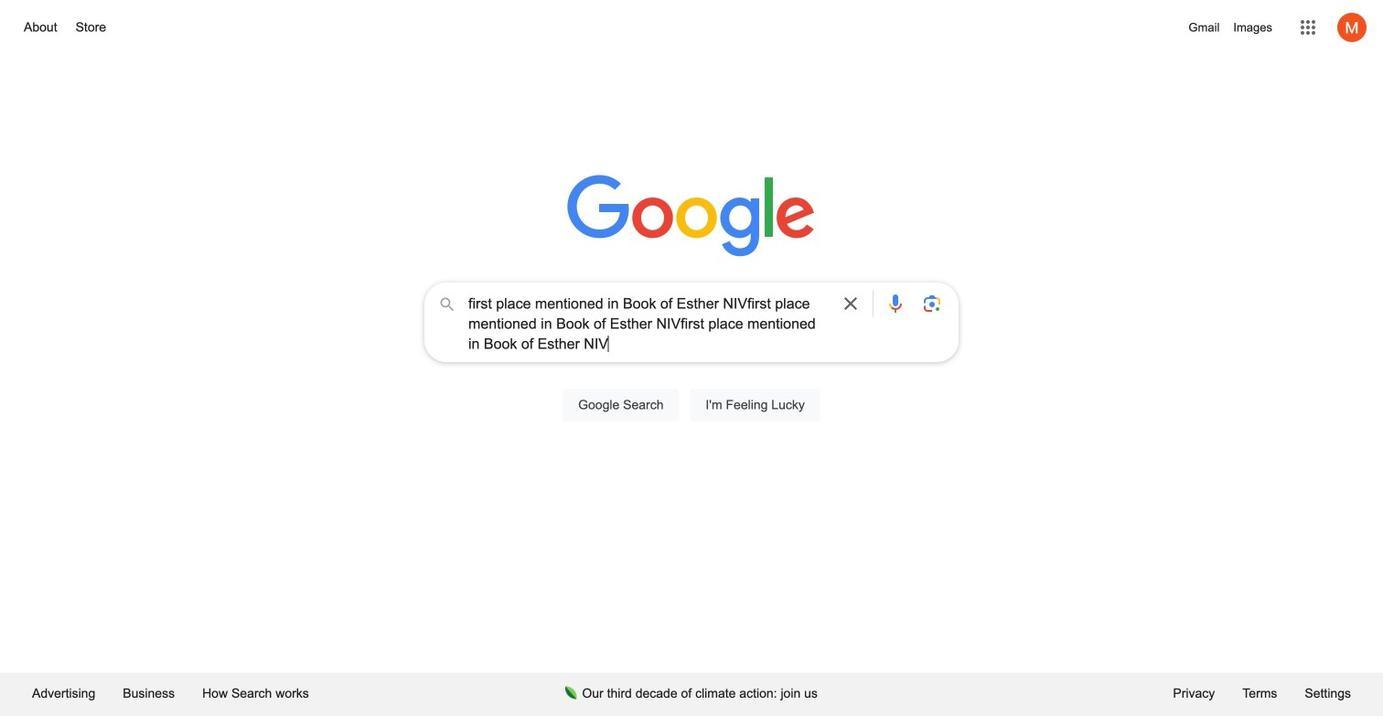 Task type: locate. For each thing, give the bounding box(es) containing it.
search by voice image
[[885, 293, 907, 315]]

search by image image
[[921, 293, 943, 315]]

None search field
[[18, 277, 1365, 443]]

Search text field
[[468, 294, 829, 354]]



Task type: vqa. For each thing, say whether or not it's contained in the screenshot.
Google image
yes



Task type: describe. For each thing, give the bounding box(es) containing it.
google image
[[567, 175, 816, 259]]



